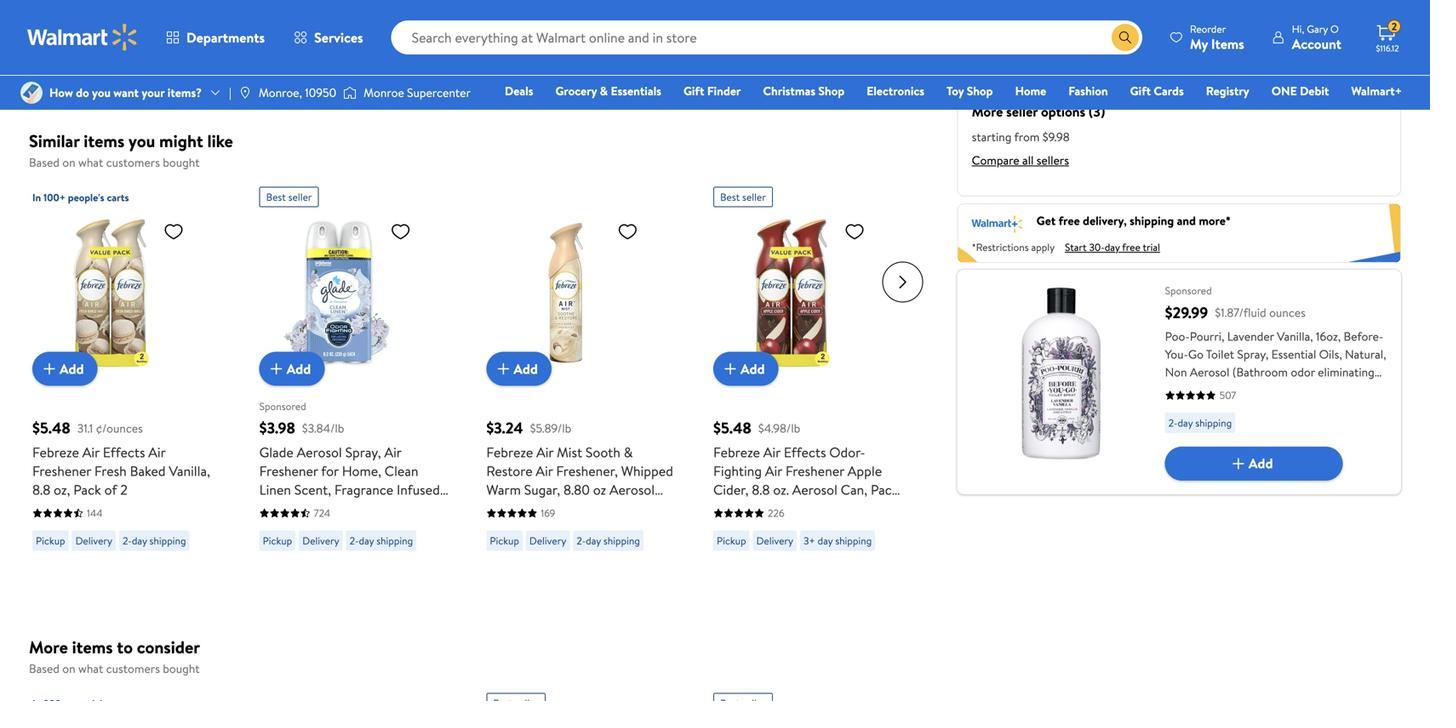 Task type: locate. For each thing, give the bounding box(es) containing it.
freshener for $3.98
[[259, 462, 318, 481]]

2 shop from the left
[[967, 83, 993, 99]]

in 100+ people's carts
[[32, 190, 129, 205]]

day down oz
[[586, 534, 601, 548]]

free left trial
[[1123, 240, 1141, 254]]

$5.48 for febreze air effects air freshener fresh baked vanilla, 8.8 oz, pack of 2
[[32, 418, 70, 439]]

shipping inside banner
[[1130, 212, 1174, 229]]

shipping down oz
[[604, 534, 640, 548]]

spray,
[[1238, 346, 1269, 363], [345, 443, 381, 462]]

add for add to cart icon for febreze air mist sooth & restore air freshener, whipped warm sugar, 8.80 oz aerosol can image
[[514, 360, 538, 378]]

0 horizontal spatial $5.48
[[32, 418, 70, 439]]

from
[[1015, 129, 1040, 145]]

1 best seller from the left
[[266, 190, 312, 204]]

effects down $4.98/lb
[[784, 443, 826, 462]]

1 $5.48 from the left
[[32, 418, 70, 439]]

add button up $4.98/lb
[[714, 352, 779, 386]]

clean
[[385, 462, 419, 481]]

of
[[104, 481, 117, 499], [714, 499, 726, 518]]

and down linen
[[259, 518, 281, 537]]

 image left monroe
[[343, 84, 357, 101]]

pack inside sponsored $3.98 $3.84/lb glade aerosol spray, air freshener for home, clean linen scent, fragrance infused with essential oils, invigorating and refreshing, with 100% natural propellent, 8.3 oz, 2 pack
[[259, 556, 287, 574]]

1 horizontal spatial effects
[[784, 443, 826, 462]]

shipping down baked
[[149, 534, 186, 548]]

shipping up trial
[[1130, 212, 1174, 229]]

best for delivery
[[720, 190, 740, 204]]

add for add to cart icon for febreze air effects odor-fighting air freshener apple cider, 8.8 oz. aerosol can, pack of 2 image
[[741, 360, 765, 378]]

0 vertical spatial to
[[1018, 3, 1029, 19]]

2 best seller from the left
[[720, 190, 766, 204]]

0 vertical spatial oils,
[[1320, 346, 1343, 363]]

fashion
[[1069, 83, 1108, 99]]

more inside more seller options (3) starting from $9.98 compare all sellers
[[972, 102, 1003, 121]]

sponsored up '$3.98'
[[259, 399, 306, 414]]

monroe, right |
[[259, 84, 302, 101]]

|
[[229, 84, 231, 101]]

and left more*
[[1177, 212, 1196, 229]]

best
[[266, 190, 286, 204], [720, 190, 740, 204]]

 image left how
[[20, 82, 43, 104]]

essential
[[1272, 346, 1317, 363], [288, 499, 339, 518]]

0 horizontal spatial seller
[[288, 190, 312, 204]]

you for want
[[92, 84, 111, 101]]

1 horizontal spatial of
[[714, 499, 726, 518]]

1 horizontal spatial best seller
[[720, 190, 766, 204]]

electronics
[[867, 83, 925, 99]]

freshener left apple
[[786, 462, 845, 481]]

2-day shipping down freshener)
[[1169, 416, 1232, 430]]

spray, inside sponsored $3.98 $3.84/lb glade aerosol spray, air freshener for home, clean linen scent, fragrance infused with essential oils, invigorating and refreshing, with 100% natural propellent, 8.3 oz, 2 pack
[[345, 443, 381, 462]]

febreze inside $5.48 31.1 ¢/ounces febreze air effects air freshener fresh baked vanilla, 8.8 oz, pack of 2
[[32, 443, 79, 462]]

registry
[[1206, 83, 1250, 99]]

supercenter
[[407, 84, 471, 101]]

1 horizontal spatial best
[[720, 190, 740, 204]]

1 best from the left
[[266, 190, 286, 204]]

0 horizontal spatial oils,
[[343, 499, 369, 518]]

0 horizontal spatial vanilla,
[[169, 462, 210, 481]]

seller
[[1007, 102, 1038, 121], [288, 190, 312, 204], [743, 190, 766, 204]]

2 down fighting
[[729, 499, 737, 518]]

10950
[[1082, 3, 1114, 19], [305, 84, 336, 101]]

reorder
[[1190, 22, 1226, 36]]

0 vertical spatial spray,
[[1238, 346, 1269, 363]]

0 horizontal spatial freshener
[[32, 462, 91, 481]]

$5.48 inside $5.48 31.1 ¢/ounces febreze air effects air freshener fresh baked vanilla, 8.8 oz, pack of 2
[[32, 418, 70, 439]]

effects down ¢/ounces
[[103, 443, 145, 462]]

aerosol inside sponsored $3.98 $3.84/lb glade aerosol spray, air freshener for home, clean linen scent, fragrance infused with essential oils, invigorating and refreshing, with 100% natural propellent, 8.3 oz, 2 pack
[[297, 443, 342, 462]]

2 based from the top
[[29, 661, 60, 677]]

2 horizontal spatial  image
[[343, 84, 357, 101]]

essential down for
[[288, 499, 339, 518]]

0 vertical spatial free
[[1059, 212, 1080, 229]]

1 horizontal spatial 10950
[[1082, 3, 1114, 19]]

oz,
[[54, 481, 70, 499], [395, 537, 412, 556]]

1 vertical spatial &
[[624, 443, 633, 462]]

essential up odor
[[1272, 346, 1317, 363]]

add for add to cart icon inside $29.99 group
[[1249, 454, 1273, 473]]

0 horizontal spatial monroe,
[[259, 84, 302, 101]]

sponsored $29.99 $1.87/fluid ounces poo-pourri, lavender vanilla, 16oz, before- you-go toilet spray, essential oils, natural, non aerosol (bathroom odor eliminating air freshener)
[[1165, 283, 1387, 398]]

2 horizontal spatial freshener
[[786, 462, 845, 481]]

1 vertical spatial essential
[[288, 499, 339, 518]]

1 vertical spatial oz,
[[395, 537, 412, 556]]

day down freshener)
[[1178, 416, 1193, 430]]

oils, inside "sponsored $29.99 $1.87/fluid ounces poo-pourri, lavender vanilla, 16oz, before- you-go toilet spray, essential oils, natural, non aerosol (bathroom odor eliminating air freshener)"
[[1320, 346, 1343, 363]]

customers inside more items to consider based on what customers bought
[[106, 661, 160, 677]]

pack
[[73, 481, 101, 499], [871, 481, 899, 499], [259, 556, 287, 574]]

1 horizontal spatial pack
[[259, 556, 287, 574]]

2 horizontal spatial febreze
[[714, 443, 760, 462]]

pack inside $5.48 $4.98/lb febreze air effects odor- fighting air freshener apple cider, 8.8 oz. aerosol can, pack of 2
[[871, 481, 899, 499]]

more inside more items to consider based on what customers bought
[[29, 636, 68, 660]]

pack right can,
[[871, 481, 899, 499]]

*restrictions apply
[[972, 240, 1055, 254]]

$5.48 up fighting
[[714, 418, 752, 439]]

2 inside $5.48 31.1 ¢/ounces febreze air effects air freshener fresh baked vanilla, 8.8 oz, pack of 2
[[120, 481, 128, 499]]

next slide for similar items you might like list image
[[883, 262, 924, 303]]

febreze air mist sooth & restore air freshener, whipped warm sugar, 8.80 oz aerosol can image
[[487, 214, 645, 373]]

add button inside $29.99 group
[[1165, 447, 1344, 481]]

shipping down 507 on the bottom right
[[1196, 416, 1232, 430]]

1 8.8 from the left
[[32, 481, 50, 499]]

10950 down services dropdown button
[[305, 84, 336, 101]]

freshener left fresh
[[32, 462, 91, 481]]

on inside more items to consider based on what customers bought
[[62, 661, 76, 677]]

0 vertical spatial based
[[29, 154, 60, 171]]

2- down 8.80
[[577, 534, 586, 548]]

0 horizontal spatial best seller
[[266, 190, 312, 204]]

sponsored for $29.99
[[1165, 283, 1212, 298]]

add to favorites list, febreze air mist sooth & restore air freshener, whipped warm sugar, 8.80 oz aerosol can image
[[618, 221, 638, 242]]

add button up $3.24
[[487, 352, 552, 386]]

day inside get free delivery, shipping and more* banner
[[1105, 240, 1120, 254]]

0 horizontal spatial oz,
[[54, 481, 70, 499]]

essentials
[[611, 83, 662, 99]]

walmart+ link
[[1344, 82, 1410, 100]]

best seller for 724
[[266, 190, 312, 204]]

how do you want your items?
[[49, 84, 202, 101]]

0 horizontal spatial to
[[117, 636, 133, 660]]

can,
[[841, 481, 868, 499]]

8.8 for air
[[752, 481, 770, 499]]

2-day shipping down oz
[[577, 534, 640, 548]]

1 vertical spatial to
[[117, 636, 133, 660]]

1 horizontal spatial you
[[129, 129, 155, 153]]

31.1
[[77, 420, 93, 437]]

add to cart image for febreze air effects odor-fighting air freshener apple cider, 8.8 oz. aerosol can, pack of 2 image
[[720, 359, 741, 379]]

&
[[600, 83, 608, 99], [624, 443, 633, 462]]

3 febreze from the left
[[714, 443, 760, 462]]

2 gift from the left
[[1130, 83, 1151, 99]]

febreze
[[32, 443, 79, 462], [487, 443, 533, 462], [714, 443, 760, 462]]

1 horizontal spatial oils,
[[1320, 346, 1343, 363]]

2- down 'non'
[[1169, 416, 1178, 430]]

1 horizontal spatial febreze
[[487, 443, 533, 462]]

customers down consider
[[106, 661, 160, 677]]

10950 up fashion link
[[1082, 3, 1114, 19]]

aerosol right oz.
[[793, 481, 838, 499]]

1 horizontal spatial &
[[624, 443, 633, 462]]

2 product group from the left
[[259, 180, 449, 574]]

ounces
[[1270, 304, 1306, 321]]

8.8 inside $5.48 $4.98/lb febreze air effects odor- fighting air freshener apple cider, 8.8 oz. aerosol can, pack of 2
[[752, 481, 770, 499]]

delivery down the 169
[[530, 534, 567, 548]]

8.8 inside $5.48 31.1 ¢/ounces febreze air effects air freshener fresh baked vanilla, 8.8 oz, pack of 2
[[32, 481, 50, 499]]

natural
[[259, 537, 303, 556]]

2 effects from the left
[[784, 443, 826, 462]]

add button for febreze air mist sooth & restore air freshener, whipped warm sugar, 8.80 oz aerosol can image
[[487, 352, 552, 386]]

product group
[[32, 180, 222, 558], [259, 180, 449, 574], [487, 180, 676, 558], [714, 180, 903, 558]]

1 horizontal spatial free
[[1123, 240, 1141, 254]]

product group containing $3.98
[[259, 180, 449, 574]]

add button up '$3.98'
[[259, 352, 325, 386]]

(3)
[[1089, 102, 1105, 121]]

similar
[[29, 129, 80, 153]]

you
[[92, 84, 111, 101], [129, 129, 155, 153]]

0 vertical spatial customers
[[106, 154, 160, 171]]

0 horizontal spatial 10950
[[305, 84, 336, 101]]

0 horizontal spatial shop
[[819, 83, 845, 99]]

1 horizontal spatial sponsored
[[1165, 283, 1212, 298]]

1 what from the top
[[78, 154, 103, 171]]

1 vertical spatial bought
[[163, 661, 200, 677]]

0 horizontal spatial 8.8
[[32, 481, 50, 499]]

free right get
[[1059, 212, 1080, 229]]

one debit link
[[1264, 82, 1337, 100]]

best seller
[[266, 190, 312, 204], [720, 190, 766, 204]]

2 horizontal spatial pack
[[871, 481, 899, 499]]

free
[[1059, 212, 1080, 229], [1123, 240, 1141, 254]]

1 horizontal spatial freshener
[[259, 462, 318, 481]]

0 horizontal spatial essential
[[288, 499, 339, 518]]

0 horizontal spatial  image
[[20, 82, 43, 104]]

to
[[1018, 3, 1029, 19], [117, 636, 133, 660]]

1 vertical spatial oils,
[[343, 499, 369, 518]]

vanilla, right baked
[[169, 462, 210, 481]]

3+
[[804, 534, 815, 548]]

2 on from the top
[[62, 661, 76, 677]]

fragrance
[[335, 481, 394, 499]]

vanilla,
[[1277, 328, 1314, 345], [169, 462, 210, 481]]

1 bought from the top
[[163, 154, 200, 171]]

to up home link on the top right
[[1018, 3, 1029, 19]]

shipping inside $29.99 group
[[1196, 416, 1232, 430]]

1 horizontal spatial spray,
[[1238, 346, 1269, 363]]

1 horizontal spatial seller
[[743, 190, 766, 204]]

spray, down lavender
[[1238, 346, 1269, 363]]

2-day shipping down 'invigorating' at the bottom left
[[350, 534, 413, 548]]

items left consider
[[72, 636, 113, 660]]

what inside similar items you might like based on what customers bought
[[78, 154, 103, 171]]

freshener left for
[[259, 462, 318, 481]]

bought down consider
[[163, 661, 200, 677]]

2 febreze from the left
[[487, 443, 533, 462]]

day down the delivery,
[[1105, 240, 1120, 254]]

1 vertical spatial what
[[78, 661, 103, 677]]

2- left 8.3
[[350, 534, 359, 548]]

1 horizontal spatial oz,
[[395, 537, 412, 556]]

1 vertical spatial sponsored
[[259, 399, 306, 414]]

oz, right 8.3
[[395, 537, 412, 556]]

how
[[49, 84, 73, 101]]

scent,
[[294, 481, 331, 499]]

2 freshener from the left
[[259, 462, 318, 481]]

toy
[[947, 83, 964, 99]]

1 horizontal spatial  image
[[238, 86, 252, 100]]

$5.89/lb
[[530, 420, 572, 437]]

more for items
[[29, 636, 68, 660]]

 image
[[20, 82, 43, 104], [343, 84, 357, 101], [238, 86, 252, 100]]

2 up $116.12
[[1392, 19, 1398, 34]]

100+
[[43, 190, 65, 205]]

air
[[1165, 382, 1181, 398], [82, 443, 100, 462], [148, 443, 166, 462], [384, 443, 402, 462], [537, 443, 554, 462], [764, 443, 781, 462], [536, 462, 553, 481], [765, 462, 783, 481]]

pack up 144
[[73, 481, 101, 499]]

1 vertical spatial you
[[129, 129, 155, 153]]

departments
[[186, 28, 265, 47]]

febreze for $5.48
[[714, 443, 760, 462]]

items inside more items to consider based on what customers bought
[[72, 636, 113, 660]]

0 vertical spatial bought
[[163, 154, 200, 171]]

1 vertical spatial items
[[72, 636, 113, 660]]

0 horizontal spatial of
[[104, 481, 117, 499]]

1 on from the top
[[62, 154, 76, 171]]

 image right |
[[238, 86, 252, 100]]

1 febreze from the left
[[32, 443, 79, 462]]

gift left cards
[[1130, 83, 1151, 99]]

0 vertical spatial oz,
[[54, 481, 70, 499]]

1 vertical spatial and
[[259, 518, 281, 537]]

add to favorites list, glade aerosol spray, air freshener for home, clean linen scent, fragrance infused with essential oils, invigorating and refreshing, with 100% natural propellent, 8.3 oz, 2 pack image
[[391, 221, 411, 242]]

8.8 left fresh
[[32, 481, 50, 499]]

& right grocery at top
[[600, 83, 608, 99]]

febreze up cider,
[[714, 443, 760, 462]]

2 inside $5.48 $4.98/lb febreze air effects odor- fighting air freshener apple cider, 8.8 oz. aerosol can, pack of 2
[[729, 499, 737, 518]]

pack down refreshing, in the left of the page
[[259, 556, 287, 574]]

of down fighting
[[714, 499, 726, 518]]

8.80
[[564, 481, 590, 499]]

day down baked
[[132, 534, 147, 548]]

0 vertical spatial items
[[84, 129, 125, 153]]

of inside $5.48 $4.98/lb febreze air effects odor- fighting air freshener apple cider, 8.8 oz. aerosol can, pack of 2
[[714, 499, 726, 518]]

invigorating
[[372, 499, 442, 518]]

day
[[1105, 240, 1120, 254], [1178, 416, 1193, 430], [132, 534, 147, 548], [359, 534, 374, 548], [586, 534, 601, 548], [818, 534, 833, 548]]

1 based from the top
[[29, 154, 60, 171]]

add to cart image for febreze air mist sooth & restore air freshener, whipped warm sugar, 8.80 oz aerosol can image
[[493, 359, 514, 379]]

with left 100%
[[354, 518, 379, 537]]

1 vertical spatial spray,
[[345, 443, 381, 462]]

poo-pourri, lavender vanilla, 16oz, before-you-go toilet spray, essential oils, natural, non aerosol (bathroom odor eliminating air freshener) image
[[971, 283, 1152, 464]]

bought inside similar items you might like based on what customers bought
[[163, 154, 200, 171]]

0 horizontal spatial pack
[[73, 481, 101, 499]]

shop inside christmas shop link
[[819, 83, 845, 99]]

product group containing $3.24
[[487, 180, 676, 558]]

febreze air effects odor-fighting air freshener apple cider, 8.8 oz. aerosol can, pack of 2 image
[[714, 214, 872, 373]]

sellers
[[1037, 152, 1069, 169]]

sponsored inside "sponsored $29.99 $1.87/fluid ounces poo-pourri, lavender vanilla, 16oz, before- you-go toilet spray, essential oils, natural, non aerosol (bathroom odor eliminating air freshener)"
[[1165, 283, 1212, 298]]

$5.48 left 31.1
[[32, 418, 70, 439]]

2 best from the left
[[720, 190, 740, 204]]

monroe, up home link on the top right
[[1036, 3, 1079, 19]]

febreze inside $5.48 $4.98/lb febreze air effects odor- fighting air freshener apple cider, 8.8 oz. aerosol can, pack of 2
[[714, 443, 760, 462]]

oils,
[[1320, 346, 1343, 363], [343, 499, 369, 518]]

shop for christmas shop
[[819, 83, 845, 99]]

3 freshener from the left
[[786, 462, 845, 481]]

oz, left fresh
[[54, 481, 70, 499]]

aerosol down $3.84/lb
[[297, 443, 342, 462]]

2- down fresh
[[123, 534, 132, 548]]

1 effects from the left
[[103, 443, 145, 462]]

freshener
[[32, 462, 91, 481], [259, 462, 318, 481], [786, 462, 845, 481]]

0 horizontal spatial sponsored
[[259, 399, 306, 414]]

oz.
[[773, 481, 789, 499]]

2 8.8 from the left
[[752, 481, 770, 499]]

bought
[[163, 154, 200, 171], [163, 661, 200, 677]]

gift left finder
[[684, 83, 705, 99]]

add button down 507 on the bottom right
[[1165, 447, 1344, 481]]

1 horizontal spatial essential
[[1272, 346, 1317, 363]]

oils, right 724
[[343, 499, 369, 518]]

add for add to cart icon for febreze air effects air freshener fresh baked vanilla, 8.8 oz, pack of 2 'image'
[[60, 360, 84, 378]]

0 vertical spatial and
[[1177, 212, 1196, 229]]

1 horizontal spatial and
[[1177, 212, 1196, 229]]

0 vertical spatial sponsored
[[1165, 283, 1212, 298]]

sponsored up $29.99
[[1165, 283, 1212, 298]]

start 30-day free trial
[[1065, 240, 1161, 254]]

1 vertical spatial more
[[29, 636, 68, 660]]

to left consider
[[117, 636, 133, 660]]

*restrictions
[[972, 240, 1029, 254]]

vanilla, inside "sponsored $29.99 $1.87/fluid ounces poo-pourri, lavender vanilla, 16oz, before- you-go toilet spray, essential oils, natural, non aerosol (bathroom odor eliminating air freshener)"
[[1277, 328, 1314, 345]]

sponsored inside sponsored $3.98 $3.84/lb glade aerosol spray, air freshener for home, clean linen scent, fragrance infused with essential oils, invigorating and refreshing, with 100% natural propellent, 8.3 oz, 2 pack
[[259, 399, 306, 414]]

1 horizontal spatial vanilla,
[[1277, 328, 1314, 345]]

0 horizontal spatial febreze
[[32, 443, 79, 462]]

0 horizontal spatial free
[[1059, 212, 1080, 229]]

get
[[1037, 212, 1056, 229]]

2 bought from the top
[[163, 661, 200, 677]]

bought down might
[[163, 154, 200, 171]]

1 horizontal spatial shop
[[967, 83, 993, 99]]

add to cart image inside $29.99 group
[[1229, 454, 1249, 474]]

best seller for delivery
[[720, 190, 766, 204]]

aerosol right oz
[[610, 481, 655, 499]]

services
[[314, 28, 363, 47]]

add button up 31.1
[[32, 352, 98, 386]]

spray, up fragrance
[[345, 443, 381, 462]]

1 freshener from the left
[[32, 462, 91, 481]]

0 vertical spatial vanilla,
[[1277, 328, 1314, 345]]

shop inside toy shop link
[[967, 83, 993, 99]]

1 vertical spatial on
[[62, 661, 76, 677]]

pack inside $5.48 31.1 ¢/ounces febreze air effects air freshener fresh baked vanilla, 8.8 oz, pack of 2
[[73, 481, 101, 499]]

effects inside $5.48 $4.98/lb febreze air effects odor- fighting air freshener apple cider, 8.8 oz. aerosol can, pack of 2
[[784, 443, 826, 462]]

0 horizontal spatial more
[[29, 636, 68, 660]]

0 vertical spatial on
[[62, 154, 76, 171]]

1 vertical spatial vanilla,
[[169, 462, 210, 481]]

3 product group from the left
[[487, 180, 676, 558]]

1 horizontal spatial 8.8
[[752, 481, 770, 499]]

you right do
[[92, 84, 111, 101]]

walmart plus image
[[972, 212, 1023, 233]]

0 horizontal spatial spray,
[[345, 443, 381, 462]]

delivery down 724
[[302, 534, 339, 548]]

8.8 left oz.
[[752, 481, 770, 499]]

1 customers from the top
[[106, 154, 160, 171]]

1 gift from the left
[[684, 83, 705, 99]]

add inside $29.99 group
[[1249, 454, 1273, 473]]

gift finder
[[684, 83, 741, 99]]

0 vertical spatial you
[[92, 84, 111, 101]]

1 vertical spatial customers
[[106, 661, 160, 677]]

4 product group from the left
[[714, 180, 903, 558]]

0 vertical spatial what
[[78, 154, 103, 171]]

1 horizontal spatial gift
[[1130, 83, 1151, 99]]

freshener inside $5.48 $4.98/lb febreze air effects odor- fighting air freshener apple cider, 8.8 oz. aerosol can, pack of 2
[[786, 462, 845, 481]]

2 customers from the top
[[106, 661, 160, 677]]

& right sooth on the left of the page
[[624, 443, 633, 462]]

1 horizontal spatial monroe,
[[1036, 3, 1079, 19]]

shop right christmas
[[819, 83, 845, 99]]

 image for how do you want your items?
[[20, 82, 43, 104]]

customers up carts
[[106, 154, 160, 171]]

507
[[1220, 388, 1237, 403]]

add button
[[32, 352, 98, 386], [259, 352, 325, 386], [487, 352, 552, 386], [714, 352, 779, 386], [1165, 447, 1344, 481]]

freshener inside sponsored $3.98 $3.84/lb glade aerosol spray, air freshener for home, clean linen scent, fragrance infused with essential oils, invigorating and refreshing, with 100% natural propellent, 8.3 oz, 2 pack
[[259, 462, 318, 481]]

lavender
[[1228, 328, 1275, 345]]

2 $5.48 from the left
[[714, 418, 752, 439]]

$5.48
[[32, 418, 70, 439], [714, 418, 752, 439]]

aerosol up freshener)
[[1190, 364, 1230, 380]]

2 horizontal spatial seller
[[1007, 102, 1038, 121]]

add
[[60, 360, 84, 378], [287, 360, 311, 378], [514, 360, 538, 378], [741, 360, 765, 378], [1249, 454, 1273, 473]]

$3.24 $5.89/lb febreze air mist sooth & restore air freshener, whipped warm sugar, 8.80 oz aerosol can
[[487, 418, 673, 518]]

0 horizontal spatial you
[[92, 84, 111, 101]]

febreze down 31.1
[[32, 443, 79, 462]]

2 pickup from the left
[[263, 534, 292, 548]]

0 horizontal spatial &
[[600, 83, 608, 99]]

shop
[[819, 83, 845, 99], [967, 83, 993, 99]]

vanilla, down ounces
[[1277, 328, 1314, 345]]

spray, inside "sponsored $29.99 $1.87/fluid ounces poo-pourri, lavender vanilla, 16oz, before- you-go toilet spray, essential oils, natural, non aerosol (bathroom odor eliminating air freshener)"
[[1238, 346, 1269, 363]]

0 horizontal spatial and
[[259, 518, 281, 537]]

with up the natural
[[259, 499, 285, 518]]

$5.48 inside $5.48 $4.98/lb febreze air effects odor- fighting air freshener apple cider, 8.8 oz. aerosol can, pack of 2
[[714, 418, 752, 439]]

0 vertical spatial &
[[600, 83, 608, 99]]

0 horizontal spatial gift
[[684, 83, 705, 99]]

vanilla, inside $5.48 31.1 ¢/ounces febreze air effects air freshener fresh baked vanilla, 8.8 oz, pack of 2
[[169, 462, 210, 481]]

0 horizontal spatial best
[[266, 190, 286, 204]]

freshener inside $5.48 31.1 ¢/ounces febreze air effects air freshener fresh baked vanilla, 8.8 oz, pack of 2
[[32, 462, 91, 481]]

items inside similar items you might like based on what customers bought
[[84, 129, 125, 153]]

2 left baked
[[120, 481, 128, 499]]

and inside sponsored $3.98 $3.84/lb glade aerosol spray, air freshener for home, clean linen scent, fragrance infused with essential oils, invigorating and refreshing, with 100% natural propellent, 8.3 oz, 2 pack
[[259, 518, 281, 537]]

items right similar
[[84, 129, 125, 153]]

0 vertical spatial 10950
[[1082, 3, 1114, 19]]

add to cart image
[[39, 359, 60, 379], [493, 359, 514, 379], [720, 359, 741, 379], [1229, 454, 1249, 474]]

Search search field
[[391, 20, 1143, 54]]

1 horizontal spatial $5.48
[[714, 418, 752, 439]]

you left might
[[129, 129, 155, 153]]

2 right 100%
[[415, 537, 422, 556]]

you inside similar items you might like based on what customers bought
[[129, 129, 155, 153]]

febreze down $3.24
[[487, 443, 533, 462]]

aerosol
[[1190, 364, 1230, 380], [297, 443, 342, 462], [610, 481, 655, 499], [793, 481, 838, 499]]

shop right toy
[[967, 83, 993, 99]]

febreze inside $3.24 $5.89/lb febreze air mist sooth & restore air freshener, whipped warm sugar, 8.80 oz aerosol can
[[487, 443, 533, 462]]

before-
[[1344, 328, 1384, 345]]

0 vertical spatial more
[[972, 102, 1003, 121]]

1 vertical spatial 10950
[[305, 84, 336, 101]]

1 shop from the left
[[819, 83, 845, 99]]

1 horizontal spatial more
[[972, 102, 1003, 121]]

2 what from the top
[[78, 661, 103, 677]]

seller inside more seller options (3) starting from $9.98 compare all sellers
[[1007, 102, 1038, 121]]

monroe, 10950
[[259, 84, 336, 101]]

oils, down the 16oz,
[[1320, 346, 1343, 363]]

of left baked
[[104, 481, 117, 499]]

0 vertical spatial essential
[[1272, 346, 1317, 363]]

gift for gift finder
[[684, 83, 705, 99]]

$29.99 group
[[958, 270, 1402, 495]]

0 horizontal spatial effects
[[103, 443, 145, 462]]



Task type: vqa. For each thing, say whether or not it's contained in the screenshot.
leftmost  image
yes



Task type: describe. For each thing, give the bounding box(es) containing it.
and inside banner
[[1177, 212, 1196, 229]]

aerosol inside $5.48 $4.98/lb febreze air effects odor- fighting air freshener apple cider, 8.8 oz. aerosol can, pack of 2
[[793, 481, 838, 499]]

100%
[[383, 518, 413, 537]]

$29.99
[[1165, 302, 1209, 323]]

services button
[[279, 17, 378, 58]]

like
[[207, 129, 233, 153]]

on inside similar items you might like based on what customers bought
[[62, 154, 76, 171]]

start
[[1065, 240, 1087, 254]]

natural,
[[1345, 346, 1387, 363]]

1 pickup from the left
[[36, 534, 65, 548]]

in
[[32, 190, 41, 205]]

shipping down 'invigorating' at the bottom left
[[377, 534, 413, 548]]

add for add to cart image
[[287, 360, 311, 378]]

delivery down 144
[[75, 534, 112, 548]]

glade
[[259, 443, 294, 462]]

oz, inside $5.48 31.1 ¢/ounces febreze air effects air freshener fresh baked vanilla, 8.8 oz, pack of 2
[[54, 481, 70, 499]]

& inside $3.24 $5.89/lb febreze air mist sooth & restore air freshener, whipped warm sugar, 8.80 oz aerosol can
[[624, 443, 633, 462]]

christmas shop link
[[756, 82, 853, 100]]

(bathroom
[[1233, 364, 1288, 380]]

best for 724
[[266, 190, 286, 204]]

add button for glade aerosol spray, air freshener for home, clean linen scent, fragrance infused with essential oils, invigorating and refreshing, with 100% natural propellent, 8.3 oz, 2 pack image
[[259, 352, 325, 386]]

o
[[1331, 22, 1339, 36]]

propellent,
[[307, 537, 371, 556]]

toy shop
[[947, 83, 993, 99]]

gift cards link
[[1123, 82, 1192, 100]]

add to cart image
[[266, 359, 287, 379]]

reorder my items
[[1190, 22, 1245, 53]]

8.3
[[374, 537, 392, 556]]

3 pickup from the left
[[490, 534, 519, 548]]

all
[[1023, 152, 1034, 169]]

febreze air effects odor-fighting air freshener fresh baked vanilla, 8.8 oz. aerosol can - image 5 of 8 image
[[37, 0, 137, 60]]

seller for 724
[[288, 190, 312, 204]]

to inside more items to consider based on what customers bought
[[117, 636, 133, 660]]

monroe supercenter
[[364, 84, 471, 101]]

for
[[321, 462, 339, 481]]

based inside similar items you might like based on what customers bought
[[29, 154, 60, 171]]

air inside "sponsored $29.99 $1.87/fluid ounces poo-pourri, lavender vanilla, 16oz, before- you-go toilet spray, essential oils, natural, non aerosol (bathroom odor eliminating air freshener)"
[[1165, 382, 1181, 398]]

sponsored $3.98 $3.84/lb glade aerosol spray, air freshener for home, clean linen scent, fragrance infused with essential oils, invigorating and refreshing, with 100% natural propellent, 8.3 oz, 2 pack
[[259, 399, 442, 574]]

grocery & essentials
[[556, 83, 662, 99]]

oz
[[593, 481, 606, 499]]

options
[[1041, 102, 1086, 121]]

shipping right 3+
[[836, 534, 872, 548]]

$3.84/lb
[[302, 420, 344, 437]]

what inside more items to consider based on what customers bought
[[78, 661, 103, 677]]

effects inside $5.48 31.1 ¢/ounces febreze air effects air freshener fresh baked vanilla, 8.8 oz, pack of 2
[[103, 443, 145, 462]]

freshener,
[[556, 462, 618, 481]]

grocery & essentials link
[[548, 82, 669, 100]]

items?
[[167, 84, 202, 101]]

electronics link
[[859, 82, 932, 100]]

sugar,
[[524, 481, 560, 499]]

christmas
[[763, 83, 816, 99]]

seller for delivery
[[743, 190, 766, 204]]

$5.48 31.1 ¢/ounces febreze air effects air freshener fresh baked vanilla, 8.8 oz, pack of 2
[[32, 418, 210, 499]]

mist
[[557, 443, 582, 462]]

0 vertical spatial monroe,
[[1036, 3, 1079, 19]]

add button for febreze air effects air freshener fresh baked vanilla, 8.8 oz, pack of 2 'image'
[[32, 352, 98, 386]]

fresh
[[94, 462, 127, 481]]

bought inside more items to consider based on what customers bought
[[163, 661, 200, 677]]

deals
[[505, 83, 533, 99]]

more for seller
[[972, 102, 1003, 121]]

gift cards
[[1130, 83, 1184, 99]]

4 pickup from the left
[[717, 534, 746, 548]]

day right 3+
[[818, 534, 833, 548]]

febreze for $3.24
[[487, 443, 533, 462]]

next image image
[[79, 76, 92, 89]]

aerosol inside $3.24 $5.89/lb febreze air mist sooth & restore air freshener, whipped warm sugar, 8.80 oz aerosol can
[[610, 481, 655, 499]]

 image for monroe, 10950
[[238, 86, 252, 100]]

2-day shipping down baked
[[123, 534, 186, 548]]

you for might
[[129, 129, 155, 153]]

delivery to monroe, 10950
[[972, 3, 1114, 19]]

home link
[[1008, 82, 1054, 100]]

items for more
[[72, 636, 113, 660]]

day left 8.3
[[359, 534, 374, 548]]

$1.87/fluid
[[1215, 304, 1267, 321]]

my
[[1190, 34, 1208, 53]]

search icon image
[[1119, 31, 1132, 44]]

account
[[1292, 34, 1342, 53]]

compare all sellers button
[[972, 152, 1069, 169]]

odor-
[[830, 443, 866, 462]]

oils, inside sponsored $3.98 $3.84/lb glade aerosol spray, air freshener for home, clean linen scent, fragrance infused with essential oils, invigorating and refreshing, with 100% natural propellent, 8.3 oz, 2 pack
[[343, 499, 369, 518]]

essential inside sponsored $3.98 $3.84/lb glade aerosol spray, air freshener for home, clean linen scent, fragrance infused with essential oils, invigorating and refreshing, with 100% natural propellent, 8.3 oz, 2 pack
[[288, 499, 339, 518]]

odor
[[1291, 364, 1315, 380]]

glade aerosol spray, air freshener for home, clean linen scent, fragrance infused with essential oils, invigorating and refreshing, with 100% natural propellent, 8.3 oz, 2 pack image
[[259, 214, 418, 373]]

freshener for 31.1
[[32, 462, 91, 481]]

of inside $5.48 31.1 ¢/ounces febreze air effects air freshener fresh baked vanilla, 8.8 oz, pack of 2
[[104, 481, 117, 499]]

warm
[[487, 481, 521, 499]]

whipped
[[621, 462, 673, 481]]

2 inside sponsored $3.98 $3.84/lb glade aerosol spray, air freshener for home, clean linen scent, fragrance infused with essential oils, invigorating and refreshing, with 100% natural propellent, 8.3 oz, 2 pack
[[415, 537, 422, 556]]

aerosol inside "sponsored $29.99 $1.87/fluid ounces poo-pourri, lavender vanilla, 16oz, before- you-go toilet spray, essential oils, natural, non aerosol (bathroom odor eliminating air freshener)"
[[1190, 364, 1230, 380]]

fashion link
[[1061, 82, 1116, 100]]

add to cart image for febreze air effects air freshener fresh baked vanilla, 8.8 oz, pack of 2 'image'
[[39, 359, 60, 379]]

non
[[1165, 364, 1188, 380]]

$3.98
[[259, 418, 295, 439]]

febreze air effects air freshener fresh baked vanilla, 8.8 oz, pack of 2 image
[[32, 214, 191, 373]]

baked
[[130, 462, 166, 481]]

shop for toy shop
[[967, 83, 993, 99]]

departments button
[[152, 17, 279, 58]]

apple
[[848, 462, 882, 481]]

1 horizontal spatial with
[[354, 518, 379, 537]]

sponsored for $3.98
[[259, 399, 306, 414]]

essential inside "sponsored $29.99 $1.87/fluid ounces poo-pourri, lavender vanilla, 16oz, before- you-go toilet spray, essential oils, natural, non aerosol (bathroom odor eliminating air freshener)"
[[1272, 346, 1317, 363]]

debit
[[1300, 83, 1330, 99]]

add button for febreze air effects odor-fighting air freshener apple cider, 8.8 oz. aerosol can, pack of 2 image
[[714, 352, 779, 386]]

similar items you might like based on what customers bought
[[29, 129, 233, 171]]

pourri,
[[1190, 328, 1225, 345]]

eliminating
[[1318, 364, 1375, 380]]

add to favorites list, febreze air effects odor-fighting air freshener apple cider, 8.8 oz. aerosol can, pack of 2 image
[[845, 221, 865, 242]]

more*
[[1199, 212, 1231, 229]]

cards
[[1154, 83, 1184, 99]]

oz, inside sponsored $3.98 $3.84/lb glade aerosol spray, air freshener for home, clean linen scent, fragrance infused with essential oils, invigorating and refreshing, with 100% natural propellent, 8.3 oz, 2 pack
[[395, 537, 412, 556]]

cider,
[[714, 481, 749, 499]]

want
[[113, 84, 139, 101]]

hi, gary o account
[[1292, 22, 1342, 53]]

can
[[487, 499, 510, 518]]

air inside sponsored $3.98 $3.84/lb glade aerosol spray, air freshener for home, clean linen scent, fragrance infused with essential oils, invigorating and refreshing, with 100% natural propellent, 8.3 oz, 2 pack
[[384, 443, 402, 462]]

gift for gift cards
[[1130, 83, 1151, 99]]

home
[[1015, 83, 1047, 99]]

 image for monroe supercenter
[[343, 84, 357, 101]]

sooth
[[586, 443, 621, 462]]

grocery
[[556, 83, 597, 99]]

carts
[[107, 190, 129, 205]]

1 horizontal spatial to
[[1018, 3, 1029, 19]]

gift finder link
[[676, 82, 749, 100]]

one debit
[[1272, 83, 1330, 99]]

delivery,
[[1083, 212, 1127, 229]]

people's
[[68, 190, 104, 205]]

day inside $29.99 group
[[1178, 416, 1193, 430]]

2-day shipping inside $29.99 group
[[1169, 416, 1232, 430]]

16oz,
[[1316, 328, 1341, 345]]

add to favorites list, febreze air effects air freshener fresh baked vanilla, 8.8 oz, pack of 2 image
[[164, 221, 184, 242]]

customers inside similar items you might like based on what customers bought
[[106, 154, 160, 171]]

$9.98
[[1043, 129, 1070, 145]]

you-
[[1165, 346, 1189, 363]]

2- inside $29.99 group
[[1169, 416, 1178, 430]]

8.8 for freshener
[[32, 481, 50, 499]]

based inside more items to consider based on what customers bought
[[29, 661, 60, 677]]

refreshing,
[[284, 518, 351, 537]]

delivery up toy shop
[[972, 3, 1015, 19]]

get free delivery, shipping and more* banner
[[958, 204, 1402, 263]]

3+ day shipping
[[804, 534, 872, 548]]

apply
[[1032, 240, 1055, 254]]

walmart image
[[27, 24, 138, 51]]

$4.98/lb
[[758, 420, 801, 437]]

0 horizontal spatial with
[[259, 499, 285, 518]]

1 vertical spatial monroe,
[[259, 84, 302, 101]]

$116.12
[[1377, 43, 1400, 54]]

more items to consider based on what customers bought
[[29, 636, 200, 677]]

home,
[[342, 462, 381, 481]]

items for similar
[[84, 129, 125, 153]]

1 product group from the left
[[32, 180, 222, 558]]

might
[[159, 129, 203, 153]]

1 vertical spatial free
[[1123, 240, 1141, 254]]

$5.48 for febreze air effects odor- fighting air freshener apple cider, 8.8 oz. aerosol can, pack of 2
[[714, 418, 752, 439]]

delivery down 226
[[757, 534, 794, 548]]

Walmart Site-Wide search field
[[391, 20, 1143, 54]]



